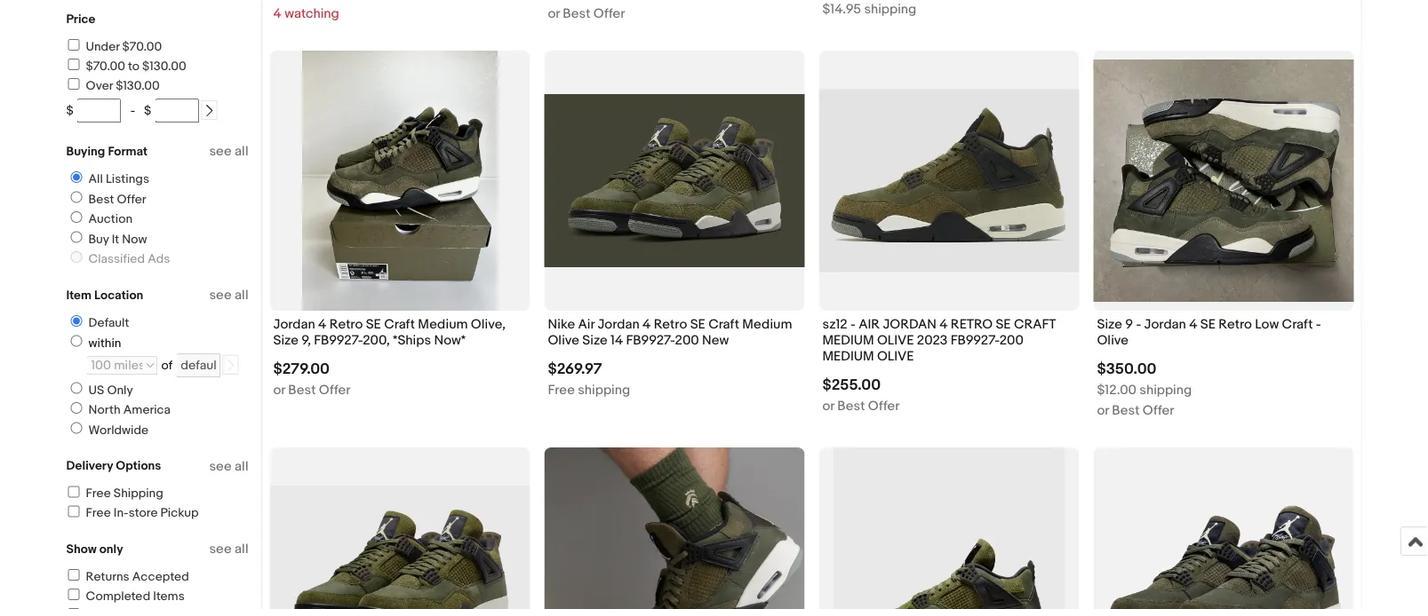 Task type: describe. For each thing, give the bounding box(es) containing it.
size inside jordan 4 retro se craft medium olive, size 9, fb9927-200, *ships now*
[[273, 333, 299, 349]]

item location
[[66, 288, 143, 303]]

olive inside size 9 - jordan 4 se retro low craft - olive
[[1097, 333, 1129, 349]]

within
[[88, 336, 121, 351]]

all for returns accepted
[[235, 542, 248, 558]]

of
[[161, 359, 173, 374]]

watching
[[285, 5, 339, 21]]

Over $130.00 checkbox
[[68, 78, 80, 90]]

best offer
[[88, 192, 146, 207]]

fb9927- inside jordan 4 retro se craft medium olive, size 9, fb9927-200, *ships now*
[[314, 333, 363, 349]]

air jordan men 4 retro craft se medium olive/pale vanilla fb9927-200 size us 10. image
[[270, 486, 530, 610]]

- down over $130.00
[[130, 104, 135, 119]]

options
[[116, 459, 161, 474]]

2 olive from the top
[[877, 349, 914, 365]]

$ for 'maximum value' text box
[[144, 104, 151, 119]]

over $130.00 link
[[65, 78, 160, 93]]

jordan 4 retro se craft medium olive, size 9, fb9927-200, *ships now* image
[[302, 51, 498, 311]]

size inside nike air jordan 4 retro se craft medium olive size 14 fb9927-200 new
[[583, 333, 608, 349]]

buy it now link
[[64, 232, 151, 247]]

completed items link
[[65, 589, 185, 605]]

listings
[[106, 172, 149, 187]]

best inside the $279.00 or best offer
[[288, 382, 316, 398]]

us only
[[88, 383, 133, 398]]

size 9 - jordan 4 se retro low craft - olive
[[1097, 317, 1322, 349]]

shipping
[[114, 487, 163, 502]]

returns accepted link
[[65, 570, 189, 585]]

9,
[[302, 333, 311, 349]]

Best Offer radio
[[71, 192, 82, 203]]

free in-store pickup
[[86, 506, 199, 521]]

location
[[94, 288, 143, 303]]

over $130.00
[[86, 78, 160, 93]]

nike
[[548, 317, 575, 333]]

4 watching
[[273, 5, 339, 21]]

size inside size 9 - jordan 4 se retro low craft - olive
[[1097, 317, 1123, 333]]

sz12 - air jordan 4 retro se craft medium olive 2023 fb9927-200 medium olive image
[[819, 90, 1080, 272]]

North America radio
[[71, 403, 82, 414]]

sz12 - air jordan 4 retro se craft medium olive 2023 fb9927-200 medium olive link
[[823, 317, 1076, 370]]

retro inside size 9 - jordan 4 se retro low craft - olive
[[1219, 317, 1253, 333]]

2 medium from the top
[[823, 349, 874, 365]]

craft
[[1014, 317, 1056, 333]]

or best offer
[[548, 5, 625, 21]]

free in-store pickup link
[[65, 506, 199, 521]]

pickup
[[161, 506, 199, 521]]

best offer link
[[64, 192, 150, 207]]

returns
[[86, 570, 130, 585]]

classified ads
[[88, 252, 170, 267]]

nike air jordan 4 craft medium olive mens shoes size 8-12 new sneakers image
[[545, 448, 805, 610]]

see all for returns accepted
[[209, 542, 248, 558]]

see all button for free shipping
[[209, 459, 248, 475]]

All Listings radio
[[71, 172, 82, 183]]

worldwide
[[88, 423, 148, 438]]

free inside $269.97 free shipping
[[548, 382, 575, 398]]

to
[[128, 59, 140, 74]]

completed items
[[86, 589, 185, 605]]

offer inside $255.00 or best offer
[[868, 398, 900, 414]]

$ for minimum value text field
[[66, 104, 74, 119]]

see all button for returns accepted
[[209, 542, 248, 558]]

shipping for $269.97
[[578, 382, 630, 398]]

low
[[1256, 317, 1280, 333]]

see all for all listings
[[209, 144, 248, 160]]

items
[[153, 589, 185, 605]]

- right low
[[1316, 317, 1322, 333]]

accepted
[[132, 570, 189, 585]]

it
[[112, 232, 119, 247]]

returns accepted
[[86, 570, 189, 585]]

1 horizontal spatial shipping
[[865, 1, 917, 17]]

Completed Items checkbox
[[68, 589, 80, 601]]

size 9 - jordan 4 se retro low craft - olive image
[[1094, 60, 1354, 302]]

$255.00
[[823, 376, 881, 395]]

nike air jordan 4 retro se craft medium olive size 14 fb9927-200 new link
[[548, 317, 801, 353]]

retro inside nike air jordan 4 retro se craft medium olive size 14 fb9927-200 new
[[654, 317, 687, 333]]

see for returns accepted
[[209, 542, 232, 558]]

within radio
[[71, 336, 82, 347]]

go image
[[224, 360, 237, 372]]

shipping for $350.00
[[1140, 382, 1192, 398]]

all for all listings
[[235, 144, 248, 160]]

$14.95 shipping
[[823, 1, 917, 17]]

200 for $255.00
[[1000, 333, 1024, 349]]

under
[[86, 39, 120, 54]]

offer inside the $279.00 or best offer
[[319, 382, 351, 398]]

4 inside size 9 - jordan 4 se retro low craft - olive
[[1190, 317, 1198, 333]]

delivery
[[66, 459, 113, 474]]

north
[[88, 403, 121, 418]]

ads
[[148, 252, 170, 267]]

see all button for all listings
[[209, 144, 248, 160]]

4 left watching
[[273, 5, 282, 21]]

us
[[88, 383, 104, 398]]

jordan 4 retro se craft medium olive, size 9, fb9927-200, *ships now*
[[273, 317, 506, 349]]

medium inside nike air jordan 4 retro se craft medium olive size 14 fb9927-200 new
[[743, 317, 793, 333]]

or inside the $279.00 or best offer
[[273, 382, 285, 398]]

show only
[[66, 542, 123, 557]]

$269.97 free shipping
[[548, 360, 630, 398]]

$70.00 to $130.00 checkbox
[[68, 59, 80, 70]]

completed
[[86, 589, 150, 605]]

se inside sz12 - air jordan 4 retro se craft medium olive 2023 fb9927-200 medium olive
[[996, 317, 1011, 333]]

free shipping
[[86, 487, 163, 502]]

all for default
[[235, 288, 248, 304]]

$70.00 to $130.00
[[86, 59, 186, 74]]

retro
[[951, 317, 993, 333]]

$70.00 to $130.00 link
[[65, 59, 186, 74]]

Maximum Value text field
[[155, 99, 199, 123]]

$14.95
[[823, 1, 862, 17]]

jordan inside nike air jordan 4 retro se craft medium olive size 14 fb9927-200 new
[[598, 317, 640, 333]]

1 vertical spatial $70.00
[[86, 59, 125, 74]]

see for all listings
[[209, 144, 232, 160]]

only
[[107, 383, 133, 398]]

auction
[[88, 212, 132, 227]]

0 vertical spatial $70.00
[[122, 39, 162, 54]]

now*
[[434, 333, 466, 349]]

buy
[[88, 232, 109, 247]]



Task type: vqa. For each thing, say whether or not it's contained in the screenshot.
Size 9 - Jordan 4 SE Retro Low Craft - Olive link
yes



Task type: locate. For each thing, give the bounding box(es) containing it.
2 horizontal spatial size
[[1097, 317, 1123, 333]]

best inside "link"
[[88, 192, 114, 207]]

see all for free shipping
[[209, 459, 248, 475]]

US Only radio
[[71, 383, 82, 394]]

shipping
[[865, 1, 917, 17], [578, 382, 630, 398], [1140, 382, 1192, 398]]

Auction radio
[[71, 212, 82, 223]]

all
[[88, 172, 103, 187]]

se left craft
[[996, 317, 1011, 333]]

jordan 4 retro se craft medium olive, size 9, fb9927-200, *ships now* link
[[273, 317, 527, 353]]

1 horizontal spatial $
[[144, 104, 151, 119]]

4 se from the left
[[1201, 317, 1216, 333]]

fb9927- inside sz12 - air jordan 4 retro se craft medium olive 2023 fb9927-200 medium olive
[[951, 333, 1000, 349]]

craft inside size 9 - jordan 4 se retro low craft - olive
[[1283, 317, 1313, 333]]

0 horizontal spatial olive
[[548, 333, 580, 349]]

se inside size 9 - jordan 4 se retro low craft - olive
[[1201, 317, 1216, 333]]

medium up $255.00
[[823, 349, 874, 365]]

2 horizontal spatial craft
[[1283, 317, 1313, 333]]

4 see all button from the top
[[209, 542, 248, 558]]

se up 'new'
[[690, 317, 706, 333]]

or inside $350.00 $12.00 shipping or best offer
[[1097, 403, 1109, 419]]

worldwide link
[[64, 423, 152, 438]]

free for free shipping
[[86, 487, 111, 502]]

Free Shipping checkbox
[[68, 487, 80, 498]]

se inside nike air jordan 4 retro se craft medium olive size 14 fb9927-200 new
[[690, 317, 706, 333]]

store
[[129, 506, 158, 521]]

see all button for default
[[209, 288, 248, 304]]

size down air
[[583, 333, 608, 349]]

see for free shipping
[[209, 459, 232, 475]]

1 horizontal spatial fb9927-
[[626, 333, 675, 349]]

jordan inside size 9 - jordan 4 se retro low craft - olive
[[1145, 317, 1187, 333]]

Worldwide radio
[[71, 423, 82, 434]]

olive
[[548, 333, 580, 349], [1097, 333, 1129, 349]]

1 horizontal spatial craft
[[709, 317, 740, 333]]

4 right 9
[[1190, 317, 1198, 333]]

olive
[[877, 333, 914, 349], [877, 349, 914, 365]]

4 inside nike air jordan 4 retro se craft medium olive size 14 fb9927-200 new
[[643, 317, 651, 333]]

size 9 - jordan 4 se retro low craft - olive link
[[1097, 317, 1351, 353]]

fb9927- for $255.00
[[951, 333, 1000, 349]]

0 vertical spatial free
[[548, 382, 575, 398]]

$70.00 down under
[[86, 59, 125, 74]]

fb9927-
[[314, 333, 363, 349], [626, 333, 675, 349], [951, 333, 1000, 349]]

Free In-store Pickup checkbox
[[68, 506, 80, 518]]

classified
[[88, 252, 145, 267]]

default
[[88, 316, 129, 331]]

$350.00 $12.00 shipping or best offer
[[1097, 360, 1192, 419]]

all for free shipping
[[235, 459, 248, 475]]

craft right low
[[1283, 317, 1313, 333]]

0 vertical spatial $130.00
[[142, 59, 186, 74]]

2 horizontal spatial retro
[[1219, 317, 1253, 333]]

1 vertical spatial $130.00
[[116, 78, 160, 93]]

1 see from the top
[[209, 144, 232, 160]]

200
[[675, 333, 699, 349], [1000, 333, 1024, 349]]

200 down craft
[[1000, 333, 1024, 349]]

Default radio
[[71, 316, 82, 327]]

jordan
[[883, 317, 937, 333]]

2 retro from the left
[[654, 317, 687, 333]]

buying
[[66, 144, 105, 159]]

jordan up 14
[[598, 317, 640, 333]]

olive inside nike air jordan 4 retro se craft medium olive size 14 fb9927-200 new
[[548, 333, 580, 349]]

1 see all button from the top
[[209, 144, 248, 160]]

2 all from the top
[[235, 288, 248, 304]]

0 horizontal spatial 200
[[675, 333, 699, 349]]

auction link
[[64, 212, 136, 227]]

2 jordan from the left
[[598, 317, 640, 333]]

jordan inside jordan 4 retro se craft medium olive, size 9, fb9927-200, *ships now*
[[273, 317, 315, 333]]

olive,
[[471, 317, 506, 333]]

free for free in-store pickup
[[86, 506, 111, 521]]

air jordan 4 se craft medium olive fb9927-200 early in hand releases nov 18 mens image
[[834, 448, 1065, 610]]

- inside sz12 - air jordan 4 retro se craft medium olive 2023 fb9927-200 medium olive
[[851, 317, 856, 333]]

free
[[548, 382, 575, 398], [86, 487, 111, 502], [86, 506, 111, 521]]

size left 9
[[1097, 317, 1123, 333]]

fb9927- down retro
[[951, 333, 1000, 349]]

in-
[[114, 506, 129, 521]]

show
[[66, 542, 97, 557]]

default text field
[[176, 354, 221, 378]]

3 all from the top
[[235, 459, 248, 475]]

$279.00
[[273, 360, 330, 379]]

$279.00 or best offer
[[273, 360, 351, 398]]

2 vertical spatial free
[[86, 506, 111, 521]]

4
[[273, 5, 282, 21], [318, 317, 327, 333], [643, 317, 651, 333], [940, 317, 948, 333], [1190, 317, 1198, 333]]

2 200 from the left
[[1000, 333, 1024, 349]]

200 left 'new'
[[675, 333, 699, 349]]

price
[[66, 12, 96, 27]]

1 $ from the left
[[66, 104, 74, 119]]

nike air jordan 4 retro se craft medium olive size 14 fb9927-200 new
[[548, 317, 793, 349]]

craft inside jordan 4 retro se craft medium olive, size 9, fb9927-200, *ships now*
[[384, 317, 415, 333]]

$130.00
[[142, 59, 186, 74], [116, 78, 160, 93]]

2 see from the top
[[209, 288, 232, 304]]

-
[[130, 104, 135, 119], [851, 317, 856, 333], [1137, 317, 1142, 333], [1316, 317, 1322, 333]]

2 horizontal spatial fb9927-
[[951, 333, 1000, 349]]

offer inside $350.00 $12.00 shipping or best offer
[[1143, 403, 1175, 419]]

shipping right $14.95
[[865, 1, 917, 17]]

4 inside jordan 4 retro se craft medium olive, size 9, fb9927-200, *ships now*
[[318, 317, 327, 333]]

$70.00 up $70.00 to $130.00
[[122, 39, 162, 54]]

3 retro from the left
[[1219, 317, 1253, 333]]

olive down 9
[[1097, 333, 1129, 349]]

retro right air
[[654, 317, 687, 333]]

retro inside jordan 4 retro se craft medium olive, size 9, fb9927-200, *ships now*
[[330, 317, 363, 333]]

see all for default
[[209, 288, 248, 304]]

Classified Ads radio
[[71, 252, 82, 263]]

2 olive from the left
[[1097, 333, 1129, 349]]

buying format
[[66, 144, 148, 159]]

$12.00
[[1097, 382, 1137, 398]]

medium
[[823, 333, 874, 349], [823, 349, 874, 365]]

all
[[235, 144, 248, 160], [235, 288, 248, 304], [235, 459, 248, 475], [235, 542, 248, 558]]

medium down sz12
[[823, 333, 874, 349]]

1 horizontal spatial retro
[[654, 317, 687, 333]]

shipping down $350.00
[[1140, 382, 1192, 398]]

0 horizontal spatial $
[[66, 104, 74, 119]]

$269.97
[[548, 360, 602, 379]]

Returns Accepted checkbox
[[68, 570, 80, 581]]

2 horizontal spatial jordan
[[1145, 317, 1187, 333]]

jordan right 9
[[1145, 317, 1187, 333]]

200,
[[363, 333, 390, 349]]

sz12
[[823, 317, 848, 333]]

se up 200,
[[366, 317, 381, 333]]

9
[[1126, 317, 1134, 333]]

retro up 200,
[[330, 317, 363, 333]]

4 inside sz12 - air jordan 4 retro se craft medium olive 2023 fb9927-200 medium olive
[[940, 317, 948, 333]]

2023
[[917, 333, 948, 349]]

retro left low
[[1219, 317, 1253, 333]]

1 vertical spatial free
[[86, 487, 111, 502]]

- left "air" on the right of the page
[[851, 317, 856, 333]]

Buy It Now radio
[[71, 232, 82, 243]]

$ left 'maximum value' text box
[[144, 104, 151, 119]]

north america link
[[64, 403, 174, 418]]

1 horizontal spatial jordan
[[598, 317, 640, 333]]

format
[[108, 144, 148, 159]]

medium left sz12
[[743, 317, 793, 333]]

0 horizontal spatial craft
[[384, 317, 415, 333]]

3 jordan from the left
[[1145, 317, 1187, 333]]

4 up $279.00
[[318, 317, 327, 333]]

see all
[[209, 144, 248, 160], [209, 288, 248, 304], [209, 459, 248, 475], [209, 542, 248, 558]]

se inside jordan 4 retro se craft medium olive, size 9, fb9927-200, *ships now*
[[366, 317, 381, 333]]

3 craft from the left
[[1283, 317, 1313, 333]]

medium inside jordan 4 retro se craft medium olive, size 9, fb9927-200, *ships now*
[[418, 317, 468, 333]]

14
[[611, 333, 623, 349]]

jordan
[[273, 317, 315, 333], [598, 317, 640, 333], [1145, 317, 1187, 333]]

only
[[99, 542, 123, 557]]

2 see all button from the top
[[209, 288, 248, 304]]

best inside $255.00 or best offer
[[838, 398, 865, 414]]

Under $70.00 checkbox
[[68, 39, 80, 51]]

0 horizontal spatial size
[[273, 333, 299, 349]]

air
[[859, 317, 880, 333]]

over
[[86, 78, 113, 93]]

free down the $269.97
[[548, 382, 575, 398]]

0 horizontal spatial fb9927-
[[314, 333, 363, 349]]

or
[[548, 5, 560, 21], [273, 382, 285, 398], [823, 398, 835, 414], [1097, 403, 1109, 419]]

fb9927- right 9,
[[314, 333, 363, 349]]

200 inside sz12 - air jordan 4 retro se craft medium olive 2023 fb9927-200 medium olive
[[1000, 333, 1024, 349]]

fb9927- for $269.97
[[626, 333, 675, 349]]

0 horizontal spatial medium
[[418, 317, 468, 333]]

nike air jordan 4 retro se craft medium olive size 14 fb9927-200 new image
[[545, 94, 805, 268]]

1 200 from the left
[[675, 333, 699, 349]]

craft inside nike air jordan 4 retro se craft medium olive size 14 fb9927-200 new
[[709, 317, 740, 333]]

shipping down the $269.97
[[578, 382, 630, 398]]

0 horizontal spatial shipping
[[578, 382, 630, 398]]

offer inside "link"
[[117, 192, 146, 207]]

- right 9
[[1137, 317, 1142, 333]]

2 craft from the left
[[709, 317, 740, 333]]

shipping inside $269.97 free shipping
[[578, 382, 630, 398]]

submit price range image
[[203, 105, 215, 117]]

2 horizontal spatial shipping
[[1140, 382, 1192, 398]]

craft up *ships
[[384, 317, 415, 333]]

se left low
[[1201, 317, 1216, 333]]

$350.00
[[1097, 360, 1157, 379]]

1 horizontal spatial size
[[583, 333, 608, 349]]

see all button
[[209, 144, 248, 160], [209, 288, 248, 304], [209, 459, 248, 475], [209, 542, 248, 558]]

1 se from the left
[[366, 317, 381, 333]]

fb9927- inside nike air jordan 4 retro se craft medium olive size 14 fb9927-200 new
[[626, 333, 675, 349]]

size
[[1097, 317, 1123, 333], [273, 333, 299, 349], [583, 333, 608, 349]]

2 se from the left
[[690, 317, 706, 333]]

1 retro from the left
[[330, 317, 363, 333]]

new
[[702, 333, 729, 349]]

under $70.00 link
[[65, 39, 162, 54]]

size 13 - jordan 4 se retro low craft - olive image
[[1094, 486, 1354, 610]]

3 fb9927- from the left
[[951, 333, 1000, 349]]

1 horizontal spatial medium
[[743, 317, 793, 333]]

3 se from the left
[[996, 317, 1011, 333]]

1 medium from the top
[[823, 333, 874, 349]]

4 all from the top
[[235, 542, 248, 558]]

or inside $255.00 or best offer
[[823, 398, 835, 414]]

1 fb9927- from the left
[[314, 333, 363, 349]]

1 all from the top
[[235, 144, 248, 160]]

now
[[122, 232, 147, 247]]

see for default
[[209, 288, 232, 304]]

craft up 'new'
[[709, 317, 740, 333]]

$130.00 down $70.00 to $130.00
[[116, 78, 160, 93]]

free left in-
[[86, 506, 111, 521]]

1 see all from the top
[[209, 144, 248, 160]]

1 olive from the top
[[877, 333, 914, 349]]

1 horizontal spatial olive
[[1097, 333, 1129, 349]]

us only link
[[64, 383, 137, 398]]

3 see all from the top
[[209, 459, 248, 475]]

offer
[[594, 5, 625, 21], [117, 192, 146, 207], [319, 382, 351, 398], [868, 398, 900, 414], [1143, 403, 1175, 419]]

free right free shipping option
[[86, 487, 111, 502]]

*ships
[[393, 333, 431, 349]]

see
[[209, 144, 232, 160], [209, 288, 232, 304], [209, 459, 232, 475], [209, 542, 232, 558]]

2 see all from the top
[[209, 288, 248, 304]]

3 see all button from the top
[[209, 459, 248, 475]]

jordan up 9,
[[273, 317, 315, 333]]

0 horizontal spatial retro
[[330, 317, 363, 333]]

all listings
[[88, 172, 149, 187]]

1 jordan from the left
[[273, 317, 315, 333]]

fb9927- right 14
[[626, 333, 675, 349]]

200 for $269.97
[[675, 333, 699, 349]]

2 $ from the left
[[144, 104, 151, 119]]

shipping inside $350.00 $12.00 shipping or best offer
[[1140, 382, 1192, 398]]

free shipping link
[[65, 487, 163, 502]]

sz12 - air jordan 4 retro se craft medium olive 2023 fb9927-200 medium olive
[[823, 317, 1056, 365]]

2 fb9927- from the left
[[626, 333, 675, 349]]

200 inside nike air jordan 4 retro se craft medium olive size 14 fb9927-200 new
[[675, 333, 699, 349]]

1 medium from the left
[[418, 317, 468, 333]]

2 medium from the left
[[743, 317, 793, 333]]

se
[[366, 317, 381, 333], [690, 317, 706, 333], [996, 317, 1011, 333], [1201, 317, 1216, 333]]

air
[[578, 317, 595, 333]]

4 up the 2023
[[940, 317, 948, 333]]

1 horizontal spatial 200
[[1000, 333, 1024, 349]]

north america
[[88, 403, 171, 418]]

delivery options
[[66, 459, 161, 474]]

size left 9,
[[273, 333, 299, 349]]

4 right air
[[643, 317, 651, 333]]

$130.00 right to
[[142, 59, 186, 74]]

item
[[66, 288, 91, 303]]

default link
[[64, 316, 133, 331]]

olive down nike
[[548, 333, 580, 349]]

Minimum Value text field
[[77, 99, 122, 123]]

medium up now*
[[418, 317, 468, 333]]

craft
[[384, 317, 415, 333], [709, 317, 740, 333], [1283, 317, 1313, 333]]

1 olive from the left
[[548, 333, 580, 349]]

buy it now
[[88, 232, 147, 247]]

4 see all from the top
[[209, 542, 248, 558]]

3 see from the top
[[209, 459, 232, 475]]

best inside $350.00 $12.00 shipping or best offer
[[1112, 403, 1140, 419]]

1 craft from the left
[[384, 317, 415, 333]]

0 horizontal spatial jordan
[[273, 317, 315, 333]]

$70.00
[[122, 39, 162, 54], [86, 59, 125, 74]]

classified ads link
[[64, 252, 174, 267]]

$255.00 or best offer
[[823, 376, 900, 414]]

$ down over $130.00 checkbox
[[66, 104, 74, 119]]

4 see from the top
[[209, 542, 232, 558]]



